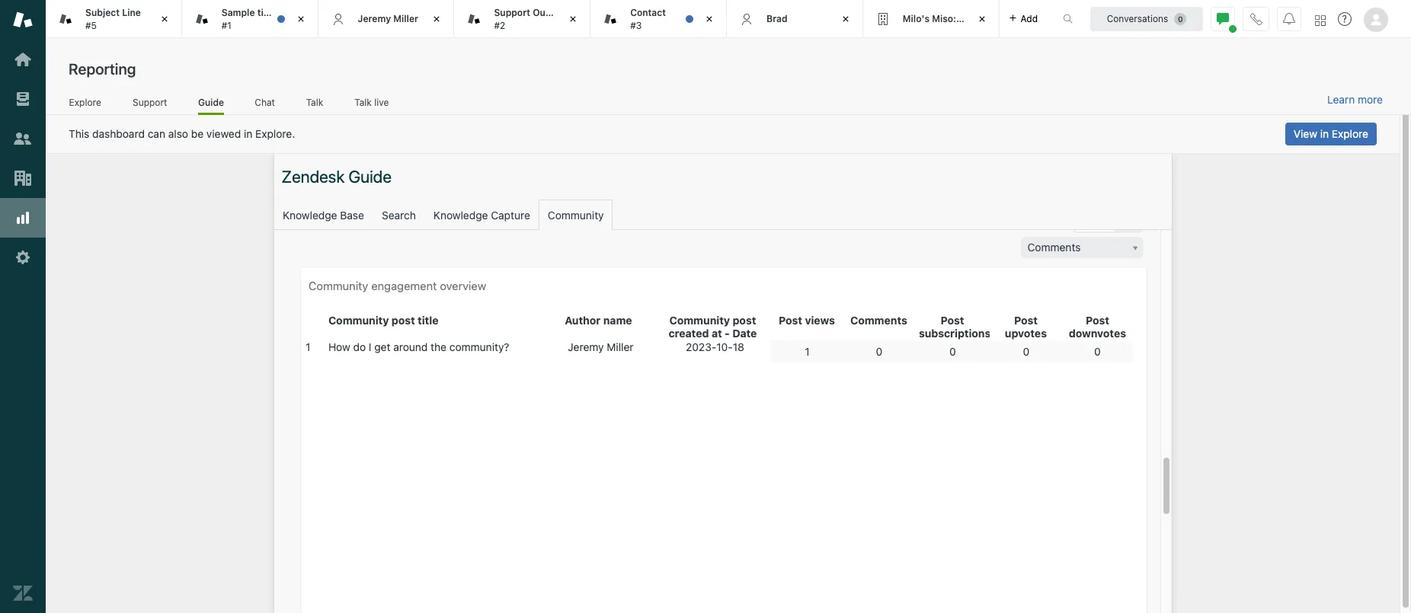 Task type: describe. For each thing, give the bounding box(es) containing it.
chat
[[255, 97, 275, 108]]

talk link
[[306, 97, 324, 113]]

main element
[[0, 0, 46, 614]]

close image for brad tab
[[838, 11, 854, 27]]

support link
[[132, 97, 168, 113]]

close image for support outreach
[[566, 11, 581, 27]]

zendesk support image
[[13, 10, 33, 30]]

this dashboard can also be viewed in explore.
[[69, 127, 295, 140]]

add
[[1021, 13, 1038, 24]]

#1 tab
[[182, 0, 318, 38]]

more
[[1359, 93, 1384, 106]]

#1
[[222, 19, 232, 31]]

zendesk products image
[[1316, 15, 1327, 26]]

explore.
[[255, 127, 295, 140]]

reporting
[[69, 60, 136, 78]]

#5
[[85, 19, 97, 31]]

also
[[168, 127, 188, 140]]

talk for talk
[[306, 97, 323, 108]]

close image for 4th tab
[[975, 11, 990, 27]]

jeremy miller tab
[[318, 0, 455, 38]]

organizations image
[[13, 168, 33, 188]]

talk for talk live
[[355, 97, 372, 108]]

1 in from the left
[[244, 127, 253, 140]]

#2
[[494, 19, 506, 31]]

admin image
[[13, 248, 33, 268]]

outreach
[[533, 7, 575, 18]]

in inside button
[[1321, 127, 1330, 140]]

miller
[[394, 13, 419, 24]]

learn
[[1328, 93, 1356, 106]]

subject
[[85, 7, 120, 18]]

view in explore
[[1294, 127, 1369, 140]]

dashboard
[[92, 127, 145, 140]]

tab containing support outreach
[[455, 0, 591, 38]]

support for support outreach #2
[[494, 7, 531, 18]]

support for support
[[133, 97, 167, 108]]



Task type: locate. For each thing, give the bounding box(es) containing it.
button displays agent's chat status as online. image
[[1217, 13, 1230, 25]]

conversations
[[1107, 13, 1169, 24]]

tab
[[46, 0, 182, 38], [455, 0, 591, 38], [591, 0, 727, 38], [864, 0, 1000, 38]]

close image
[[430, 11, 445, 27], [702, 11, 717, 27], [838, 11, 854, 27], [975, 11, 990, 27]]

in right view
[[1321, 127, 1330, 140]]

live
[[374, 97, 389, 108]]

2 close image from the left
[[293, 11, 308, 27]]

3 tab from the left
[[591, 0, 727, 38]]

guide link
[[198, 97, 224, 115]]

be
[[191, 127, 204, 140]]

support
[[494, 7, 531, 18], [133, 97, 167, 108]]

reporting image
[[13, 208, 33, 228]]

1 horizontal spatial talk
[[355, 97, 372, 108]]

0 horizontal spatial support
[[133, 97, 167, 108]]

subject line #5
[[85, 7, 141, 31]]

1 vertical spatial explore
[[1333, 127, 1369, 140]]

learn more
[[1328, 93, 1384, 106]]

guide
[[198, 97, 224, 108]]

close image right contact #3
[[702, 11, 717, 27]]

support outreach #2
[[494, 7, 575, 31]]

close image left the add "popup button" at right top
[[975, 11, 990, 27]]

close image inside #1 tab
[[293, 11, 308, 27]]

support up #2
[[494, 7, 531, 18]]

1 horizontal spatial close image
[[293, 11, 308, 27]]

conversations button
[[1091, 6, 1204, 31]]

2 close image from the left
[[702, 11, 717, 27]]

0 horizontal spatial in
[[244, 127, 253, 140]]

0 vertical spatial explore
[[69, 97, 101, 108]]

view in explore button
[[1286, 123, 1378, 146]]

talk
[[306, 97, 323, 108], [355, 97, 372, 108]]

support up can
[[133, 97, 167, 108]]

1 horizontal spatial in
[[1321, 127, 1330, 140]]

2 talk from the left
[[355, 97, 372, 108]]

brad tab
[[727, 0, 864, 38]]

viewed
[[207, 127, 241, 140]]

brad
[[767, 13, 788, 24]]

1 close image from the left
[[157, 11, 172, 27]]

3 close image from the left
[[566, 11, 581, 27]]

explore up this
[[69, 97, 101, 108]]

1 tab from the left
[[46, 0, 182, 38]]

explore
[[69, 97, 101, 108], [1333, 127, 1369, 140]]

0 horizontal spatial explore
[[69, 97, 101, 108]]

close image inside brad tab
[[838, 11, 854, 27]]

contact
[[631, 7, 666, 18]]

contact #3
[[631, 7, 666, 31]]

line
[[122, 7, 141, 18]]

1 horizontal spatial explore
[[1333, 127, 1369, 140]]

close image for subject line
[[157, 11, 172, 27]]

close image right line
[[157, 11, 172, 27]]

0 vertical spatial support
[[494, 7, 531, 18]]

learn more link
[[1328, 93, 1384, 107]]

explore inside button
[[1333, 127, 1369, 140]]

notifications image
[[1284, 13, 1296, 25]]

0 horizontal spatial talk
[[306, 97, 323, 108]]

tab containing contact
[[591, 0, 727, 38]]

get started image
[[13, 50, 33, 69]]

close image
[[157, 11, 172, 27], [293, 11, 308, 27], [566, 11, 581, 27]]

view
[[1294, 127, 1318, 140]]

#3
[[631, 19, 642, 31]]

close image right brad
[[838, 11, 854, 27]]

talk live
[[355, 97, 389, 108]]

1 close image from the left
[[430, 11, 445, 27]]

1 talk from the left
[[306, 97, 323, 108]]

close image left #3
[[566, 11, 581, 27]]

this
[[69, 127, 89, 140]]

3 close image from the left
[[838, 11, 854, 27]]

can
[[148, 127, 165, 140]]

explore link
[[69, 97, 102, 113]]

1 vertical spatial support
[[133, 97, 167, 108]]

talk right the chat
[[306, 97, 323, 108]]

zendesk image
[[13, 584, 33, 604]]

4 close image from the left
[[975, 11, 990, 27]]

tabs tab list
[[46, 0, 1048, 38]]

1 horizontal spatial support
[[494, 7, 531, 18]]

add button
[[1000, 0, 1048, 37]]

views image
[[13, 89, 33, 109]]

talk left live
[[355, 97, 372, 108]]

talk live link
[[354, 97, 390, 113]]

close image inside the jeremy miller tab
[[430, 11, 445, 27]]

explore down learn more link
[[1333, 127, 1369, 140]]

in
[[244, 127, 253, 140], [1321, 127, 1330, 140]]

close image left jeremy
[[293, 11, 308, 27]]

4 tab from the left
[[864, 0, 1000, 38]]

close image right miller
[[430, 11, 445, 27]]

close image for the jeremy miller tab
[[430, 11, 445, 27]]

get help image
[[1339, 12, 1352, 26]]

2 tab from the left
[[455, 0, 591, 38]]

jeremy miller
[[358, 13, 419, 24]]

tab containing subject line
[[46, 0, 182, 38]]

jeremy
[[358, 13, 391, 24]]

chat link
[[255, 97, 275, 113]]

support inside support outreach #2
[[494, 7, 531, 18]]

2 in from the left
[[1321, 127, 1330, 140]]

customers image
[[13, 129, 33, 149]]

in right viewed
[[244, 127, 253, 140]]

0 horizontal spatial close image
[[157, 11, 172, 27]]

2 horizontal spatial close image
[[566, 11, 581, 27]]



Task type: vqa. For each thing, say whether or not it's contained in the screenshot.
from
no



